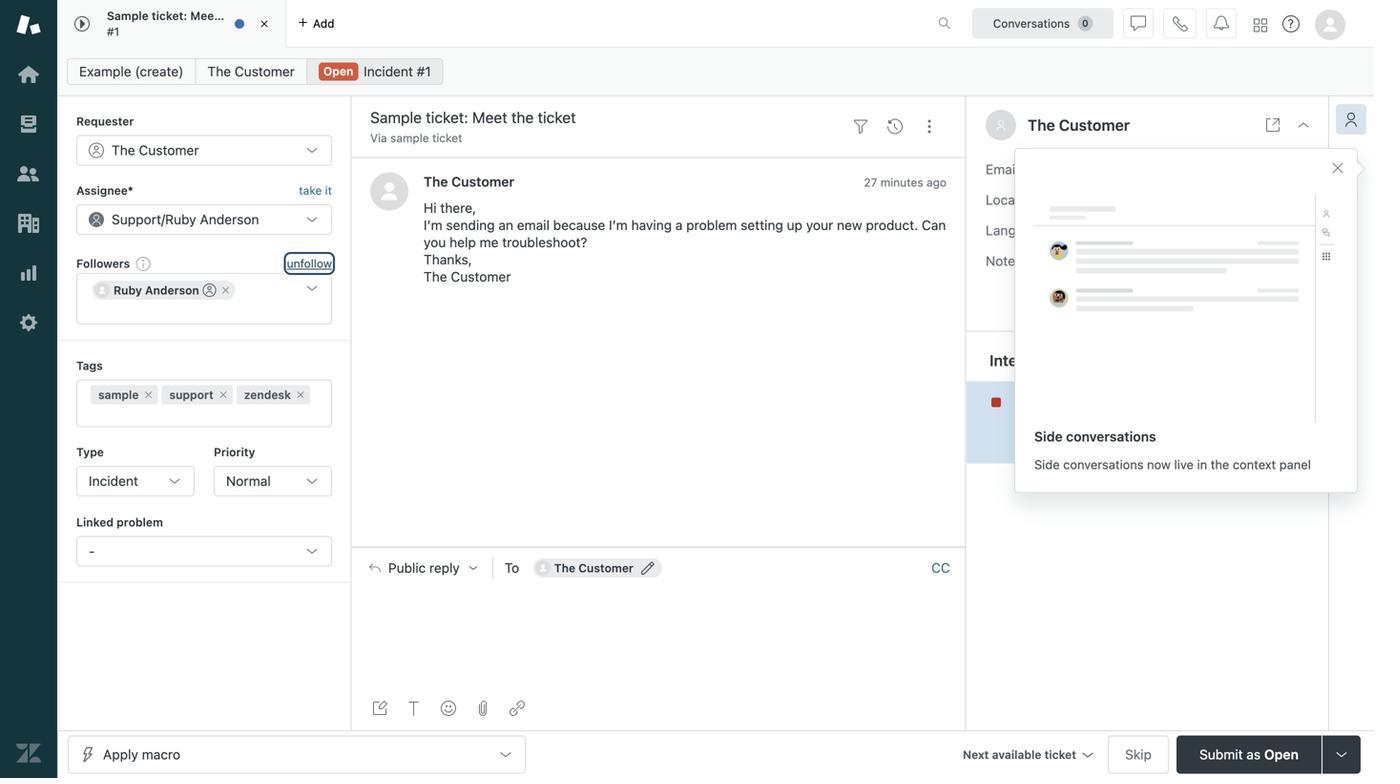 Task type: locate. For each thing, give the bounding box(es) containing it.
problem right a
[[687, 217, 738, 233]]

close image
[[1297, 117, 1312, 133]]

2 side from the top
[[1035, 457, 1060, 472]]

0 horizontal spatial anderson
[[145, 284, 199, 297]]

customers image
[[16, 161, 41, 186]]

requester
[[76, 115, 134, 128]]

ticket actions image
[[922, 119, 938, 134]]

1 horizontal spatial ago
[[1086, 416, 1106, 429]]

incident #1
[[364, 63, 431, 79]]

apply macro
[[103, 747, 181, 762]]

0 horizontal spatial i'm
[[424, 217, 443, 233]]

problem down 'incident' popup button
[[117, 516, 163, 529]]

open down add at the top
[[324, 64, 354, 78]]

incident inside popup button
[[89, 473, 138, 489]]

1 horizontal spatial i'm
[[609, 217, 628, 233]]

incident down type
[[89, 473, 138, 489]]

the customer up 'thu,'
[[1028, 116, 1131, 134]]

sample
[[391, 131, 429, 145], [98, 388, 139, 402]]

cc button
[[932, 559, 951, 577]]

side
[[1035, 429, 1063, 444], [1035, 457, 1060, 472]]

0 vertical spatial conversations
[[1067, 429, 1157, 444]]

1 horizontal spatial #1
[[417, 63, 431, 79]]

sending
[[446, 217, 495, 233]]

#1
[[107, 25, 119, 38], [417, 63, 431, 79]]

1 horizontal spatial minutes
[[1040, 416, 1083, 429]]

sample right via on the top
[[391, 131, 429, 145]]

minutes
[[881, 176, 924, 189], [1040, 416, 1083, 429]]

-
[[89, 543, 95, 559]]

ruby inside option
[[114, 284, 142, 297]]

2 vertical spatial ticket
[[1045, 748, 1077, 761]]

27 minutes ago text field
[[864, 176, 947, 189], [1024, 416, 1106, 429]]

ruby right rubyanndersson@gmail.com image
[[114, 284, 142, 297]]

up
[[787, 217, 803, 233]]

remove image
[[295, 389, 306, 401]]

anderson
[[200, 211, 259, 227], [145, 284, 199, 297]]

customer up /
[[139, 142, 199, 158]]

the customer up there,
[[424, 174, 515, 189]]

the right in in the bottom of the page
[[1211, 457, 1230, 472]]

0 horizontal spatial ticket
[[243, 9, 275, 23]]

1 horizontal spatial open
[[1063, 437, 1092, 450]]

1 vertical spatial problem
[[117, 516, 163, 529]]

remove image for support
[[217, 389, 229, 401]]

remove image for sample
[[143, 389, 154, 401]]

1 vertical spatial ticket
[[432, 131, 463, 145]]

conversations up now
[[1067, 429, 1157, 444]]

organizations image
[[16, 211, 41, 236]]

notes
[[986, 253, 1023, 269]]

conversations
[[994, 17, 1071, 30]]

anderson right /
[[200, 211, 259, 227]]

0 horizontal spatial incident
[[89, 473, 138, 489]]

ago for 27 minutes ago status open
[[1086, 416, 1106, 429]]

in
[[1198, 457, 1208, 472]]

the customer
[[208, 63, 295, 79], [1028, 116, 1131, 134], [112, 142, 199, 158], [424, 174, 515, 189], [555, 561, 634, 575]]

1 vertical spatial anderson
[[145, 284, 199, 297]]

conversations
[[1067, 429, 1157, 444], [1064, 457, 1144, 472]]

1 horizontal spatial 27 minutes ago text field
[[1024, 416, 1106, 429]]

1 vertical spatial side
[[1035, 457, 1060, 472]]

the
[[222, 9, 240, 23], [1211, 457, 1230, 472]]

1 vertical spatial the
[[1211, 457, 1230, 472]]

sample ticket: meet the ticket #1
[[107, 9, 275, 38]]

1 i'm from the left
[[424, 217, 443, 233]]

0 horizontal spatial the customer link
[[195, 58, 307, 85]]

cst
[[1146, 192, 1172, 208]]

customer context image
[[1344, 112, 1360, 127]]

0 vertical spatial problem
[[687, 217, 738, 233]]

2 vertical spatial open
[[1265, 747, 1299, 762]]

the down requester
[[112, 142, 135, 158]]

example (create) button
[[67, 58, 196, 85]]

0 vertical spatial open
[[324, 64, 354, 78]]

public
[[389, 560, 426, 576]]

incident up via on the top
[[364, 63, 413, 79]]

an
[[499, 217, 514, 233]]

customer@example.com image
[[535, 560, 551, 576]]

1 horizontal spatial ticket
[[432, 131, 463, 145]]

the customer down close icon
[[208, 63, 295, 79]]

can
[[922, 217, 947, 233]]

1 horizontal spatial incident
[[364, 63, 413, 79]]

the customer link down close icon
[[195, 58, 307, 85]]

public reply
[[389, 560, 460, 576]]

support
[[112, 211, 161, 227]]

0 vertical spatial the customer link
[[195, 58, 307, 85]]

the customer link up there,
[[424, 174, 515, 189]]

skip button
[[1109, 736, 1170, 774]]

0 horizontal spatial 27
[[864, 176, 878, 189]]

0 vertical spatial 27 minutes ago text field
[[864, 176, 947, 189]]

conversations down side conversations
[[1064, 457, 1144, 472]]

meet
[[190, 9, 219, 23]]

sample down the tags
[[98, 388, 139, 402]]

problem
[[687, 217, 738, 233], [117, 516, 163, 529]]

ruby
[[165, 211, 196, 227], [114, 284, 142, 297]]

27 minutes ago text field up status
[[1024, 416, 1106, 429]]

1 vertical spatial 27
[[1024, 416, 1037, 429]]

button displays agent's chat status as invisible. image
[[1131, 16, 1147, 31]]

incident inside secondary element
[[364, 63, 413, 79]]

the down thanks, on the left of page
[[424, 269, 447, 284]]

ago inside "27 minutes ago status open"
[[1086, 416, 1106, 429]]

available
[[993, 748, 1042, 761]]

problem inside hi there, i'm sending an email because i'm having a problem setting up your new product. can you help me troubleshoot? thanks, the customer
[[687, 217, 738, 233]]

new
[[837, 217, 863, 233]]

Subject field
[[367, 106, 840, 129]]

email
[[517, 217, 550, 233]]

ago up "side conversations now live in the context panel"
[[1086, 416, 1106, 429]]

side down status
[[1035, 457, 1060, 472]]

add attachment image
[[475, 701, 491, 716]]

incident for incident
[[89, 473, 138, 489]]

1 horizontal spatial 27
[[1024, 416, 1037, 429]]

view more details image
[[1266, 117, 1281, 133]]

ticket right via on the top
[[432, 131, 463, 145]]

remove image right support
[[217, 389, 229, 401]]

0 vertical spatial incident
[[364, 63, 413, 79]]

ticket:
[[152, 9, 187, 23]]

1 side from the top
[[1035, 429, 1063, 444]]

assignee*
[[76, 184, 133, 197]]

anderson inside assignee* element
[[200, 211, 259, 227]]

27 up "product."
[[864, 176, 878, 189]]

0 vertical spatial the
[[222, 9, 240, 23]]

user is an agent image
[[203, 284, 216, 297]]

1 vertical spatial ago
[[1086, 416, 1106, 429]]

0 horizontal spatial 27 minutes ago text field
[[864, 176, 947, 189]]

0 vertical spatial #1
[[107, 25, 119, 38]]

assignee* element
[[76, 204, 332, 235]]

ago up can
[[927, 176, 947, 189]]

the right meet
[[222, 9, 240, 23]]

(create)
[[135, 63, 184, 79]]

customer down "me"
[[451, 269, 511, 284]]

0 vertical spatial 27
[[864, 176, 878, 189]]

requester element
[[76, 135, 332, 166]]

apps image
[[1344, 196, 1360, 211]]

1 vertical spatial 27 minutes ago text field
[[1024, 416, 1106, 429]]

1 vertical spatial open
[[1063, 437, 1092, 450]]

0 horizontal spatial #1
[[107, 25, 119, 38]]

customer up there,
[[452, 174, 515, 189]]

zendesk
[[244, 388, 291, 402]]

0 horizontal spatial open
[[324, 64, 354, 78]]

rubyanndersson@gmail.com image
[[95, 283, 110, 298]]

1 vertical spatial minutes
[[1040, 416, 1083, 429]]

1 horizontal spatial problem
[[687, 217, 738, 233]]

now
[[1148, 457, 1171, 472]]

0 vertical spatial ticket
[[243, 9, 275, 23]]

open right status
[[1063, 437, 1092, 450]]

i'm left having
[[609, 217, 628, 233]]

#1 inside secondary element
[[417, 63, 431, 79]]

interactions
[[990, 351, 1077, 370]]

0 vertical spatial minutes
[[881, 176, 924, 189]]

tabs tab list
[[57, 0, 919, 48]]

add button
[[286, 0, 346, 47]]

minutes inside "27 minutes ago status open"
[[1040, 416, 1083, 429]]

0 horizontal spatial the
[[222, 9, 240, 23]]

customer inside secondary element
[[235, 63, 295, 79]]

1 horizontal spatial the customer link
[[424, 174, 515, 189]]

0 vertical spatial side
[[1035, 429, 1063, 444]]

0 horizontal spatial ruby
[[114, 284, 142, 297]]

/
[[161, 211, 165, 227]]

live
[[1175, 457, 1194, 472]]

panel
[[1280, 457, 1312, 472]]

displays possible ticket submission types image
[[1335, 747, 1350, 762]]

remove image left support
[[143, 389, 154, 401]]

user image
[[996, 119, 1007, 131]]

0 horizontal spatial minutes
[[881, 176, 924, 189]]

tab
[[57, 0, 286, 48]]

customer left edit user image
[[579, 561, 634, 575]]

the customer down requester
[[112, 142, 199, 158]]

the right customer@example.com image
[[555, 561, 576, 575]]

1 vertical spatial sample
[[98, 388, 139, 402]]

0 vertical spatial sample
[[391, 131, 429, 145]]

27 minutes ago text field up "product."
[[864, 176, 947, 189]]

0 horizontal spatial ago
[[927, 176, 947, 189]]

1 vertical spatial the customer link
[[424, 174, 515, 189]]

1 vertical spatial ruby
[[114, 284, 142, 297]]

the down sample ticket: meet the ticket #1
[[208, 63, 231, 79]]

open inside secondary element
[[324, 64, 354, 78]]

incident
[[364, 63, 413, 79], [89, 473, 138, 489]]

(united
[[1124, 223, 1170, 238]]

1 vertical spatial incident
[[89, 473, 138, 489]]

add link (cmd k) image
[[510, 701, 525, 716]]

edit user image
[[642, 561, 655, 575]]

local
[[986, 192, 1019, 208]]

customer down close icon
[[235, 63, 295, 79]]

notifications image
[[1215, 16, 1230, 31]]

27 inside "27 minutes ago status open"
[[1024, 416, 1037, 429]]

0 vertical spatial anderson
[[200, 211, 259, 227]]

2 horizontal spatial ticket
[[1045, 748, 1077, 761]]

views image
[[16, 112, 41, 137]]

side conversations
[[1035, 429, 1157, 444]]

remove image
[[220, 285, 232, 296], [143, 389, 154, 401], [217, 389, 229, 401]]

ticket right available
[[1045, 748, 1077, 761]]

#1 up via sample ticket
[[417, 63, 431, 79]]

27 up status
[[1024, 416, 1037, 429]]

#1 down sample
[[107, 25, 119, 38]]

ticket for next available ticket
[[1045, 748, 1077, 761]]

minutes up "product."
[[881, 176, 924, 189]]

1 vertical spatial conversations
[[1064, 457, 1144, 472]]

0 vertical spatial ruby
[[165, 211, 196, 227]]

ticket inside next available ticket dropdown button
[[1045, 748, 1077, 761]]

support / ruby anderson
[[112, 211, 259, 227]]

1 vertical spatial #1
[[417, 63, 431, 79]]

remove image right user is an agent image
[[220, 285, 232, 296]]

side down interactions
[[1035, 429, 1063, 444]]

normal
[[226, 473, 271, 489]]

get help image
[[1283, 15, 1300, 32]]

the right user image
[[1028, 116, 1056, 134]]

i'm up you
[[424, 217, 443, 233]]

events image
[[888, 119, 903, 134]]

0 vertical spatial ago
[[927, 176, 947, 189]]

1 horizontal spatial anderson
[[200, 211, 259, 227]]

open right as
[[1265, 747, 1299, 762]]

27 minutes ago status open
[[1024, 416, 1106, 450]]

thanks,
[[424, 252, 472, 267]]

27 minutes ago
[[864, 176, 947, 189]]

customer up email button
[[1060, 116, 1131, 134]]

ruby right support
[[165, 211, 196, 227]]

the inside secondary element
[[208, 63, 231, 79]]

ticket right meet
[[243, 9, 275, 23]]

customer inside requester element
[[139, 142, 199, 158]]

ago
[[927, 176, 947, 189], [1086, 416, 1106, 429]]

ticket
[[243, 9, 275, 23], [432, 131, 463, 145], [1045, 748, 1077, 761]]

customer
[[235, 63, 295, 79], [1060, 116, 1131, 134], [139, 142, 199, 158], [452, 174, 515, 189], [451, 269, 511, 284], [579, 561, 634, 575]]

27 for 27 minutes ago
[[864, 176, 878, 189]]

minutes up status
[[1040, 416, 1083, 429]]

take
[[299, 184, 322, 197]]

a
[[676, 217, 683, 233]]

add
[[313, 17, 335, 30]]

i'm
[[424, 217, 443, 233], [609, 217, 628, 233]]

anderson left user is an agent image
[[145, 284, 199, 297]]

zendesk image
[[16, 741, 41, 766]]

1 horizontal spatial ruby
[[165, 211, 196, 227]]

ticket for via sample ticket
[[432, 131, 463, 145]]



Task type: describe. For each thing, give the bounding box(es) containing it.
email
[[986, 161, 1019, 177]]

you
[[424, 234, 446, 250]]

email button
[[967, 154, 1329, 185]]

hide composer image
[[651, 539, 666, 555]]

via sample ticket
[[370, 131, 463, 145]]

reply
[[430, 560, 460, 576]]

customer inside hi there, i'm sending an email because i'm having a problem setting up your new product. can you help me troubleshoot? thanks, the customer
[[451, 269, 511, 284]]

take it button
[[299, 181, 332, 200]]

0 horizontal spatial sample
[[98, 388, 139, 402]]

the customer link inside secondary element
[[195, 58, 307, 85]]

support
[[169, 388, 214, 402]]

2 i'm from the left
[[609, 217, 628, 233]]

linked
[[76, 516, 114, 529]]

main element
[[0, 0, 57, 778]]

avatar image
[[370, 172, 409, 210]]

sample
[[107, 9, 149, 23]]

side for side conversations
[[1035, 429, 1063, 444]]

priority
[[214, 446, 255, 459]]

as
[[1247, 747, 1261, 762]]

the up hi
[[424, 174, 448, 189]]

via
[[370, 131, 387, 145]]

secondary element
[[57, 53, 1375, 91]]

followers
[[76, 257, 130, 270]]

submit as open
[[1200, 747, 1299, 762]]

thu, 15:46 cst
[[1076, 192, 1172, 208]]

2 horizontal spatial open
[[1265, 747, 1299, 762]]

1 horizontal spatial sample
[[391, 131, 429, 145]]

unfollow button
[[287, 255, 332, 272]]

27 for 27 minutes ago status open
[[1024, 416, 1037, 429]]

apply
[[103, 747, 138, 762]]

side conversations now live in the context panel
[[1035, 457, 1312, 472]]

conversations button
[[973, 8, 1114, 39]]

take it
[[299, 184, 332, 197]]

close image
[[255, 14, 274, 33]]

side for side conversations now live in the context panel
[[1035, 457, 1060, 472]]

normal button
[[214, 466, 332, 496]]

minutes for 27 minutes ago
[[881, 176, 924, 189]]

open inside "27 minutes ago status open"
[[1063, 437, 1092, 450]]

conversations for side conversations now live in the context panel
[[1064, 457, 1144, 472]]

status
[[1024, 437, 1060, 450]]

1 horizontal spatial the
[[1211, 457, 1230, 472]]

your
[[807, 217, 834, 233]]

user image
[[998, 120, 1006, 130]]

incident for incident #1
[[364, 63, 413, 79]]

the customer inside requester element
[[112, 142, 199, 158]]

zendesk products image
[[1255, 19, 1268, 32]]

next available ticket button
[[955, 736, 1101, 777]]

ago for 27 minutes ago
[[927, 176, 947, 189]]

example (create)
[[79, 63, 184, 79]]

linked problem element
[[76, 536, 332, 567]]

the inside sample ticket: meet the ticket #1
[[222, 9, 240, 23]]

setting
[[741, 217, 784, 233]]

ruby inside assignee* element
[[165, 211, 196, 227]]

hi
[[424, 200, 437, 216]]

product.
[[866, 217, 919, 233]]

example
[[79, 63, 131, 79]]

draft mode image
[[372, 701, 388, 716]]

submit
[[1200, 747, 1244, 762]]

the inside hi there, i'm sending an email because i'm having a problem setting up your new product. can you help me troubleshoot? thanks, the customer
[[424, 269, 447, 284]]

15:46
[[1107, 192, 1142, 208]]

unfollow
[[287, 257, 332, 270]]

tab containing sample ticket: meet the ticket
[[57, 0, 286, 48]]

tags
[[76, 359, 103, 373]]

#1 inside sample ticket: meet the ticket #1
[[107, 25, 119, 38]]

cc
[[932, 560, 951, 576]]

Add user notes text field
[[1076, 252, 1306, 317]]

type
[[76, 446, 104, 459]]

insert emojis image
[[441, 701, 456, 716]]

next
[[963, 748, 990, 761]]

there,
[[440, 200, 476, 216]]

minutes for 27 minutes ago status open
[[1040, 416, 1083, 429]]

english (united states)
[[1076, 223, 1218, 238]]

followers element
[[76, 273, 332, 325]]

states)
[[1173, 223, 1218, 238]]

it
[[325, 184, 332, 197]]

linked problem
[[76, 516, 163, 529]]

help
[[450, 234, 476, 250]]

info on adding followers image
[[136, 256, 151, 271]]

get started image
[[16, 62, 41, 87]]

the inside requester element
[[112, 142, 135, 158]]

skip
[[1126, 747, 1152, 762]]

admin image
[[16, 310, 41, 335]]

english
[[1076, 223, 1121, 238]]

incident button
[[76, 466, 195, 496]]

ticket inside sample ticket: meet the ticket #1
[[243, 9, 275, 23]]

language
[[986, 223, 1047, 238]]

conversations for side conversations
[[1067, 429, 1157, 444]]

the customer right customer@example.com image
[[555, 561, 634, 575]]

because
[[554, 217, 606, 233]]

thu,
[[1076, 192, 1104, 208]]

next available ticket
[[963, 748, 1077, 761]]

0 horizontal spatial problem
[[117, 516, 163, 529]]

ruby anderson
[[114, 284, 199, 297]]

public reply button
[[352, 548, 492, 588]]

zendesk support image
[[16, 12, 41, 37]]

anderson inside option
[[145, 284, 199, 297]]

having
[[632, 217, 672, 233]]

to
[[505, 560, 520, 576]]

filter image
[[854, 119, 869, 134]]

me
[[480, 234, 499, 250]]

local time
[[986, 192, 1049, 208]]

ruby anderson option
[[93, 281, 236, 300]]

reporting image
[[16, 261, 41, 285]]

the customer inside secondary element
[[208, 63, 295, 79]]

hi there, i'm sending an email because i'm having a problem setting up your new product. can you help me troubleshoot? thanks, the customer
[[424, 200, 947, 284]]

macro
[[142, 747, 181, 762]]

time
[[1023, 192, 1049, 208]]

context
[[1233, 457, 1277, 472]]

format text image
[[407, 701, 422, 716]]



Task type: vqa. For each thing, say whether or not it's contained in the screenshot.
Notify me when Explore is ready
no



